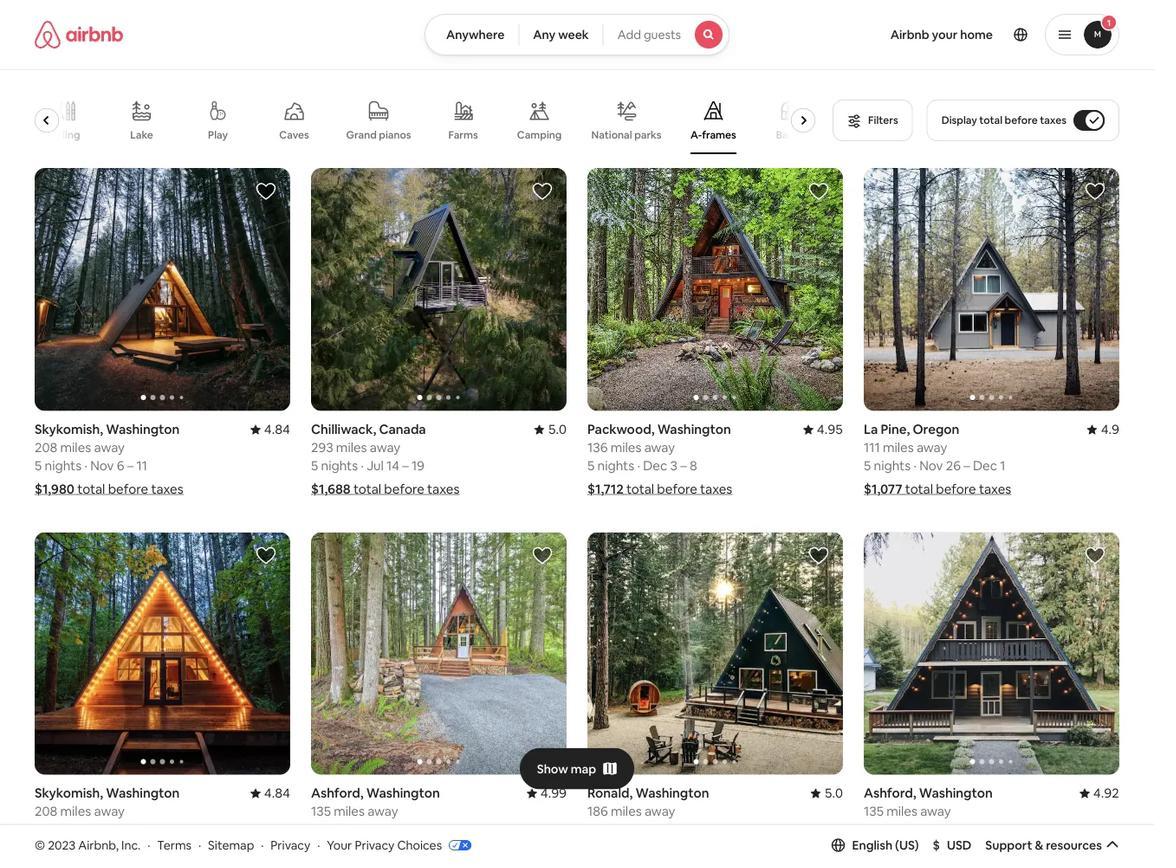 Task type: describe. For each thing, give the bounding box(es) containing it.
airbnb your home link
[[880, 16, 1003, 53]]

4.84 out of 5 average rating image
[[250, 785, 290, 802]]

$1,077
[[864, 481, 903, 498]]

display total before taxes
[[942, 114, 1067, 127]]

week
[[558, 27, 589, 42]]

guests
[[644, 27, 681, 42]]

skykomish, for jan
[[35, 785, 103, 802]]

grand pianos
[[347, 128, 412, 142]]

away for packwood, washington 136 miles away 5 nights · dec 3 – 8 $1,712 total before taxes
[[644, 439, 675, 456]]

· left your
[[317, 838, 320, 853]]

· inside la pine, oregon 111 miles away 5 nights · nov 26 – dec 1 $1,077 total before taxes
[[914, 457, 917, 474]]

· inside chilliwack, canada 293 miles away 5 nights · jul 14 – 19 $1,688 total before taxes
[[361, 457, 364, 474]]

nov inside la pine, oregon 111 miles away 5 nights · nov 26 – dec 1 $1,077 total before taxes
[[920, 457, 943, 474]]

taxes inside la pine, oregon 111 miles away 5 nights · nov 26 – dec 1 $1,077 total before taxes
[[979, 481, 1011, 498]]

nights for packwood, washington 136 miles away 5 nights · dec 3 – 8 $1,712 total before taxes
[[598, 457, 634, 474]]

ashford, for ashford, washington 135 miles away 5 nights · nov 11 – 16 $1,084 total before taxes
[[864, 785, 916, 802]]

total for ashford, washington 135 miles away 5 nights · nov 12 – 17 $1,082 total before taxes
[[353, 845, 381, 862]]

$ usd
[[933, 838, 972, 853]]

nov for ashford, washington 135 miles away 5 nights · nov 11 – 16 $1,084 total before taxes
[[920, 821, 943, 838]]

total for packwood, washington 136 miles away 5 nights · dec 3 – 8 $1,712 total before taxes
[[626, 481, 654, 498]]

©
[[35, 838, 45, 853]]

ronald,
[[588, 785, 633, 802]]

3
[[670, 457, 678, 474]]

· right the terms link
[[198, 838, 201, 853]]

skiing
[[51, 128, 81, 142]]

taxes inside button
[[1040, 114, 1067, 127]]

english (us) button
[[831, 838, 919, 853]]

4.84 for skykomish, washington 208 miles away 5 nights · nov 6 – 11 $1,980 total before taxes
[[264, 421, 290, 438]]

293
[[311, 439, 333, 456]]

– for packwood, washington 136 miles away 5 nights · dec 3 – 8 $1,712 total before taxes
[[680, 457, 687, 474]]

· inside skykomish, washington 208 miles away 5 nights · nov 6 – 11 $1,980 total before taxes
[[84, 457, 87, 474]]

· inside ashford, washington 135 miles away 5 nights · nov 12 – 17 $1,082 total before taxes
[[361, 821, 364, 838]]

show map button
[[520, 748, 634, 790]]

5 for chilliwack, canada 293 miles away 5 nights · jul 14 – 19 $1,688 total before taxes
[[311, 457, 318, 474]]

before inside la pine, oregon 111 miles away 5 nights · nov 26 – dec 1 $1,077 total before taxes
[[936, 481, 976, 498]]

11 inside skykomish, washington 208 miles away 5 nights · nov 6 – 11 $1,980 total before taxes
[[137, 457, 147, 474]]

13
[[134, 821, 147, 838]]

$3,186
[[35, 845, 73, 862]]

a-frames
[[691, 128, 737, 142]]

support
[[986, 838, 1032, 853]]

home
[[960, 27, 993, 42]]

nov for ashford, washington 135 miles away 5 nights · nov 12 – 17 $1,082 total before taxes
[[367, 821, 390, 838]]

frames
[[702, 128, 737, 142]]

5 for ronald, washington 186 miles away 5 nights · nov 25 – 30
[[588, 821, 595, 838]]

group for skykomish, washington 208 miles away 5 nights · nov 6 – 11 $1,980 total before taxes
[[35, 168, 290, 411]]

nights inside la pine, oregon 111 miles away 5 nights · nov 26 – dec 1 $1,077 total before taxes
[[874, 457, 911, 474]]

group for ashford, washington 135 miles away 5 nights · nov 11 – 16 $1,084 total before taxes
[[864, 532, 1120, 775]]

miles for ronald, washington 186 miles away 5 nights · nov 25 – 30
[[611, 803, 642, 820]]

national
[[592, 128, 633, 141]]

oregon
[[913, 421, 960, 438]]

1 inside 1 dropdown button
[[1107, 17, 1111, 28]]

taxes for packwood, washington 136 miles away 5 nights · dec 3 – 8 $1,712 total before taxes
[[700, 481, 732, 498]]

skykomish, washington 208 miles away 5 nights · nov 6 – 11 $1,980 total before taxes
[[35, 421, 183, 498]]

taxes for skykomish, washington 208 miles away 5 nights · jan 8 – 13 $3,186 total before taxes
[[150, 845, 182, 862]]

caves
[[280, 128, 310, 142]]

135 for ashford, washington 135 miles away 5 nights · nov 11 – 16 $1,084 total before taxes
[[864, 803, 884, 820]]

$1,084
[[864, 845, 904, 862]]

profile element
[[751, 0, 1120, 69]]

washington for 13
[[106, 785, 180, 802]]

6
[[117, 457, 124, 474]]

total for skykomish, washington 208 miles away 5 nights · jan 8 – 13 $3,186 total before taxes
[[76, 845, 104, 862]]

miles for ashford, washington 135 miles away 5 nights · nov 11 – 16 $1,084 total before taxes
[[887, 803, 918, 820]]

show map
[[537, 761, 596, 777]]

5 for packwood, washington 136 miles away 5 nights · dec 3 – 8 $1,712 total before taxes
[[588, 457, 595, 474]]

your
[[932, 27, 958, 42]]

your
[[327, 838, 352, 853]]

choices
[[397, 838, 442, 853]]

airbnb,
[[78, 838, 119, 853]]

add to wishlist: la pine, oregon image
[[1085, 181, 1106, 202]]

add to wishlist: packwood, washington image
[[808, 181, 829, 202]]

11 inside ashford, washington 135 miles away 5 nights · nov 11 – 16 $1,084 total before taxes
[[946, 821, 957, 838]]

nights for ronald, washington 186 miles away 5 nights · nov 25 – 30
[[598, 821, 634, 838]]

208 for skykomish, washington 208 miles away 5 nights · jan 8 – 13 $3,186 total before taxes
[[35, 803, 57, 820]]

4.84 for skykomish, washington 208 miles away 5 nights · jan 8 – 13 $3,186 total before taxes
[[264, 785, 290, 802]]

add to wishlist: ashford, washington image
[[532, 545, 553, 566]]

5 for ashford, washington 135 miles away 5 nights · nov 11 – 16 $1,084 total before taxes
[[864, 821, 871, 838]]

nov for ronald, washington 186 miles away 5 nights · nov 25 – 30
[[643, 821, 667, 838]]

add guests button
[[603, 14, 730, 55]]

any
[[533, 27, 556, 42]]

miles for skykomish, washington 208 miles away 5 nights · nov 6 – 11 $1,980 total before taxes
[[60, 439, 91, 456]]

add to wishlist: chilliwack, canada image
[[532, 181, 553, 202]]

taxes for ashford, washington 135 miles away 5 nights · nov 12 – 17 $1,082 total before taxes
[[427, 845, 459, 862]]

terms · sitemap · privacy
[[157, 838, 310, 853]]

$1,712
[[588, 481, 624, 498]]

total for chilliwack, canada 293 miles away 5 nights · jul 14 – 19 $1,688 total before taxes
[[353, 481, 381, 498]]

add to wishlist: ronald, washington image
[[808, 545, 829, 566]]

group for chilliwack, canada 293 miles away 5 nights · jul 14 – 19 $1,688 total before taxes
[[311, 168, 567, 411]]

© 2023 airbnb, inc. ·
[[35, 838, 150, 853]]

play
[[209, 128, 228, 142]]

none search field containing anywhere
[[425, 14, 730, 55]]

filters button
[[833, 100, 913, 141]]

4.9
[[1101, 421, 1120, 438]]

– inside la pine, oregon 111 miles away 5 nights · nov 26 – dec 1 $1,077 total before taxes
[[964, 457, 970, 474]]

your privacy choices
[[327, 838, 442, 853]]

barns
[[777, 128, 804, 142]]

pianos
[[379, 128, 412, 142]]

before for skykomish, washington 208 miles away 5 nights · nov 6 – 11 $1,980 total before taxes
[[108, 481, 148, 498]]

packwood, washington 136 miles away 5 nights · dec 3 – 8 $1,712 total before taxes
[[588, 421, 732, 498]]

before for packwood, washington 136 miles away 5 nights · dec 3 – 8 $1,712 total before taxes
[[657, 481, 697, 498]]

ronald, washington 186 miles away 5 nights · nov 25 – 30
[[588, 785, 711, 838]]

4.84 out of 5 average rating image
[[250, 421, 290, 438]]

nights for ashford, washington 135 miles away 5 nights · nov 11 – 16 $1,084 total before taxes
[[874, 821, 911, 838]]

· inside 'ronald, washington 186 miles away 5 nights · nov 25 – 30'
[[637, 821, 640, 838]]

19
[[412, 457, 425, 474]]

packwood,
[[588, 421, 655, 438]]

before for ashford, washington 135 miles away 5 nights · nov 12 – 17 $1,082 total before taxes
[[384, 845, 424, 862]]

canada
[[379, 421, 426, 438]]

group for la pine, oregon 111 miles away 5 nights · nov 26 – dec 1 $1,077 total before taxes
[[864, 168, 1120, 411]]

(us)
[[895, 838, 919, 853]]

anywhere button
[[425, 14, 519, 55]]

111
[[864, 439, 880, 456]]

sitemap link
[[208, 838, 254, 853]]

miles inside la pine, oregon 111 miles away 5 nights · nov 26 – dec 1 $1,077 total before taxes
[[883, 439, 914, 456]]

add to wishlist: skykomish, washington image for skykomish, washington 208 miles away 5 nights · jan 8 – 13 $3,186 total before taxes
[[256, 545, 276, 566]]

14
[[387, 457, 399, 474]]

26
[[946, 457, 961, 474]]

dec inside la pine, oregon 111 miles away 5 nights · nov 26 – dec 1 $1,077 total before taxes
[[973, 457, 997, 474]]

grand
[[347, 128, 377, 142]]

16
[[969, 821, 982, 838]]

5.0 out of 5 average rating image for chilliwack, canada 293 miles away 5 nights · jul 14 – 19 $1,688 total before taxes
[[534, 421, 567, 438]]

186
[[588, 803, 608, 820]]

washington for 11
[[106, 421, 180, 438]]

chilliwack,
[[311, 421, 376, 438]]

washington for 8
[[657, 421, 731, 438]]

5 inside la pine, oregon 111 miles away 5 nights · nov 26 – dec 1 $1,077 total before taxes
[[864, 457, 871, 474]]

terms link
[[157, 838, 192, 853]]

english
[[852, 838, 893, 853]]

add to wishlist: ashford, washington image
[[1085, 545, 1106, 566]]

washington for 30
[[636, 785, 709, 802]]

before for chilliwack, canada 293 miles away 5 nights · jul 14 – 19 $1,688 total before taxes
[[384, 481, 424, 498]]

any week
[[533, 27, 589, 42]]

privacy link
[[271, 838, 310, 853]]

ashford, washington 135 miles away 5 nights · nov 12 – 17 $1,082 total before taxes
[[311, 785, 459, 862]]

– for skykomish, washington 208 miles away 5 nights · jan 8 – 13 $3,186 total before taxes
[[125, 821, 131, 838]]

12
[[393, 821, 406, 838]]

1 button
[[1045, 14, 1120, 55]]

support & resources button
[[986, 838, 1120, 853]]

filters
[[868, 114, 898, 127]]



Task type: locate. For each thing, give the bounding box(es) containing it.
0 horizontal spatial dec
[[643, 457, 667, 474]]

30
[[696, 821, 711, 838]]

miles inside skykomish, washington 208 miles away 5 nights · jan 8 – 13 $3,186 total before taxes
[[60, 803, 91, 820]]

· right 13
[[147, 838, 150, 853]]

taxes for chilliwack, canada 293 miles away 5 nights · jul 14 – 19 $1,688 total before taxes
[[427, 481, 460, 498]]

away for chilliwack, canada 293 miles away 5 nights · jul 14 – 19 $1,688 total before taxes
[[370, 439, 401, 456]]

0 horizontal spatial 5.0 out of 5 average rating image
[[534, 421, 567, 438]]

washington inside 'ronald, washington 186 miles away 5 nights · nov 25 – 30'
[[636, 785, 709, 802]]

– right the 3
[[680, 457, 687, 474]]

miles inside ashford, washington 135 miles away 5 nights · nov 12 – 17 $1,082 total before taxes
[[334, 803, 365, 820]]

0 horizontal spatial 11
[[137, 457, 147, 474]]

terms
[[157, 838, 192, 853]]

washington for 16
[[919, 785, 993, 802]]

miles for skykomish, washington 208 miles away 5 nights · jan 8 – 13 $3,186 total before taxes
[[60, 803, 91, 820]]

taxes inside skykomish, washington 208 miles away 5 nights · jan 8 – 13 $3,186 total before taxes
[[150, 845, 182, 862]]

add guests
[[618, 27, 681, 42]]

·
[[84, 457, 87, 474], [361, 457, 364, 474], [637, 457, 640, 474], [914, 457, 917, 474], [84, 821, 87, 838], [361, 821, 364, 838], [637, 821, 640, 838], [914, 821, 917, 838], [147, 838, 150, 853], [198, 838, 201, 853], [261, 838, 264, 853], [317, 838, 320, 853]]

0 horizontal spatial ashford,
[[311, 785, 364, 802]]

4.9 out of 5 average rating image
[[1087, 421, 1120, 438]]

before inside skykomish, washington 208 miles away 5 nights · nov 6 – 11 $1,980 total before taxes
[[108, 481, 148, 498]]

– for ashford, washington 135 miles away 5 nights · nov 11 – 16 $1,084 total before taxes
[[960, 821, 966, 838]]

5.0 out of 5 average rating image left packwood,
[[534, 421, 567, 438]]

skykomish, inside skykomish, washington 208 miles away 5 nights · nov 6 – 11 $1,980 total before taxes
[[35, 421, 103, 438]]

208
[[35, 439, 57, 456], [35, 803, 57, 820]]

None search field
[[425, 14, 730, 55]]

taxes for ashford, washington 135 miles away 5 nights · nov 11 – 16 $1,084 total before taxes
[[980, 845, 1013, 862]]

washington up 6
[[106, 421, 180, 438]]

taxes inside ashford, washington 135 miles away 5 nights · nov 12 – 17 $1,082 total before taxes
[[427, 845, 459, 862]]

taxes inside packwood, washington 136 miles away 5 nights · dec 3 – 8 $1,712 total before taxes
[[700, 481, 732, 498]]

before down '16'
[[937, 845, 978, 862]]

0 vertical spatial 4.84
[[264, 421, 290, 438]]

group for ashford, washington 135 miles away 5 nights · nov 12 – 17 $1,082 total before taxes
[[311, 532, 567, 775]]

5
[[35, 457, 42, 474], [311, 457, 318, 474], [588, 457, 595, 474], [864, 457, 871, 474], [35, 821, 42, 838], [311, 821, 318, 838], [588, 821, 595, 838], [864, 821, 871, 838]]

away up jan
[[94, 803, 125, 820]]

5 inside 'ronald, washington 186 miles away 5 nights · nov 25 – 30'
[[588, 821, 595, 838]]

miles up your
[[334, 803, 365, 820]]

0 horizontal spatial 135
[[311, 803, 331, 820]]

208 inside skykomish, washington 208 miles away 5 nights · jan 8 – 13 $3,186 total before taxes
[[35, 803, 57, 820]]

5 inside skykomish, washington 208 miles away 5 nights · nov 6 – 11 $1,980 total before taxes
[[35, 457, 42, 474]]

5.0 left packwood,
[[548, 421, 567, 438]]

before down 13
[[107, 845, 147, 862]]

135 up english (us) button
[[864, 803, 884, 820]]

nights for ashford, washington 135 miles away 5 nights · nov 12 – 17 $1,082 total before taxes
[[321, 821, 358, 838]]

a-
[[691, 128, 702, 142]]

skykomish,
[[35, 421, 103, 438], [35, 785, 103, 802]]

nights up $3,186
[[45, 821, 82, 838]]

5 inside ashford, washington 135 miles away 5 nights · nov 11 – 16 $1,084 total before taxes
[[864, 821, 871, 838]]

0 vertical spatial skykomish,
[[35, 421, 103, 438]]

1 horizontal spatial ashford,
[[864, 785, 916, 802]]

0 vertical spatial add to wishlist: skykomish, washington image
[[256, 181, 276, 202]]

before inside ashford, washington 135 miles away 5 nights · nov 11 – 16 $1,084 total before taxes
[[937, 845, 978, 862]]

1 vertical spatial 208
[[35, 803, 57, 820]]

privacy right your
[[355, 838, 395, 853]]

miles up $1,980
[[60, 439, 91, 456]]

5.0 up english (us) button
[[825, 785, 843, 802]]

washington up 13
[[106, 785, 180, 802]]

dec inside packwood, washington 136 miles away 5 nights · dec 3 – 8 $1,712 total before taxes
[[643, 457, 667, 474]]

– inside chilliwack, canada 293 miles away 5 nights · jul 14 – 19 $1,688 total before taxes
[[402, 457, 409, 474]]

away inside 'ronald, washington 186 miles away 5 nights · nov 25 – 30'
[[645, 803, 675, 820]]

before for ashford, washington 135 miles away 5 nights · nov 11 – 16 $1,084 total before taxes
[[937, 845, 978, 862]]

lake
[[131, 128, 154, 142]]

skykomish, for nov
[[35, 421, 103, 438]]

away up 14
[[370, 439, 401, 456]]

25
[[670, 821, 684, 838]]

5 inside skykomish, washington 208 miles away 5 nights · jan 8 – 13 $3,186 total before taxes
[[35, 821, 42, 838]]

· inside skykomish, washington 208 miles away 5 nights · jan 8 – 13 $3,186 total before taxes
[[84, 821, 87, 838]]

1 vertical spatial 11
[[946, 821, 957, 838]]

total inside ashford, washington 135 miles away 5 nights · nov 12 – 17 $1,082 total before taxes
[[353, 845, 381, 862]]

2 dec from the left
[[973, 457, 997, 474]]

0 vertical spatial 1
[[1107, 17, 1111, 28]]

miles down pine,
[[883, 439, 914, 456]]

1 vertical spatial 5.0
[[825, 785, 843, 802]]

– inside ashford, washington 135 miles away 5 nights · nov 12 – 17 $1,082 total before taxes
[[409, 821, 415, 838]]

nov inside ashford, washington 135 miles away 5 nights · nov 11 – 16 $1,084 total before taxes
[[920, 821, 943, 838]]

5 for skykomish, washington 208 miles away 5 nights · jan 8 – 13 $3,186 total before taxes
[[35, 821, 42, 838]]

away for skykomish, washington 208 miles away 5 nights · nov 6 – 11 $1,980 total before taxes
[[94, 439, 125, 456]]

washington up the 3
[[657, 421, 731, 438]]

skykomish, up jan
[[35, 785, 103, 802]]

miles for chilliwack, canada 293 miles away 5 nights · jul 14 – 19 $1,688 total before taxes
[[336, 439, 367, 456]]

nights inside 'ronald, washington 186 miles away 5 nights · nov 25 – 30'
[[598, 821, 634, 838]]

1 horizontal spatial 1
[[1107, 17, 1111, 28]]

– inside skykomish, washington 208 miles away 5 nights · nov 6 – 11 $1,980 total before taxes
[[127, 457, 134, 474]]

4.99 out of 5 average rating image
[[527, 785, 567, 802]]

17
[[418, 821, 431, 838]]

1 horizontal spatial dec
[[973, 457, 997, 474]]

washington for 17
[[366, 785, 440, 802]]

1 skykomish, from the top
[[35, 421, 103, 438]]

· left the 3
[[637, 457, 640, 474]]

1 vertical spatial 4.84
[[264, 785, 290, 802]]

washington inside skykomish, washington 208 miles away 5 nights · nov 6 – 11 $1,980 total before taxes
[[106, 421, 180, 438]]

total
[[979, 114, 1003, 127], [77, 481, 105, 498], [353, 481, 381, 498], [626, 481, 654, 498], [905, 481, 933, 498], [76, 845, 104, 862], [353, 845, 381, 862], [907, 845, 934, 862]]

group containing national parks
[[35, 87, 822, 154]]

– left '16'
[[960, 821, 966, 838]]

before inside button
[[1005, 114, 1038, 127]]

2023
[[48, 838, 76, 853]]

miles inside chilliwack, canada 293 miles away 5 nights · jul 14 – 19 $1,688 total before taxes
[[336, 439, 367, 456]]

1 vertical spatial 8
[[114, 821, 122, 838]]

privacy
[[271, 838, 310, 853], [355, 838, 395, 853]]

total inside packwood, washington 136 miles away 5 nights · dec 3 – 8 $1,712 total before taxes
[[626, 481, 654, 498]]

before inside packwood, washington 136 miles away 5 nights · dec 3 – 8 $1,712 total before taxes
[[657, 481, 697, 498]]

chilliwack, canada 293 miles away 5 nights · jul 14 – 19 $1,688 total before taxes
[[311, 421, 460, 498]]

5.0 out of 5 average rating image up english (us) button
[[811, 785, 843, 802]]

before right display
[[1005, 114, 1038, 127]]

away for ashford, washington 135 miles away 5 nights · nov 11 – 16 $1,084 total before taxes
[[920, 803, 951, 820]]

5 up $1,980
[[35, 457, 42, 474]]

before down 26
[[936, 481, 976, 498]]

0 horizontal spatial 8
[[114, 821, 122, 838]]

away up $
[[920, 803, 951, 820]]

skykomish, washington 208 miles away 5 nights · jan 8 – 13 $3,186 total before taxes
[[35, 785, 182, 862]]

washington up 25
[[636, 785, 709, 802]]

english (us)
[[852, 838, 919, 853]]

5 left 2023 at the bottom left of the page
[[35, 821, 42, 838]]

5 down 186 at the bottom of page
[[588, 821, 595, 838]]

1 vertical spatial add to wishlist: skykomish, washington image
[[256, 545, 276, 566]]

resources
[[1046, 838, 1102, 853]]

– left 17
[[409, 821, 415, 838]]

11 right $
[[946, 821, 957, 838]]

– for ronald, washington 186 miles away 5 nights · nov 25 – 30
[[687, 821, 693, 838]]

group for skykomish, washington 208 miles away 5 nights · jan 8 – 13 $3,186 total before taxes
[[35, 532, 290, 775]]

2 208 from the top
[[35, 803, 57, 820]]

ashford, inside ashford, washington 135 miles away 5 nights · nov 11 – 16 $1,084 total before taxes
[[864, 785, 916, 802]]

1 horizontal spatial privacy
[[355, 838, 395, 853]]

miles inside skykomish, washington 208 miles away 5 nights · nov 6 – 11 $1,980 total before taxes
[[60, 439, 91, 456]]

skykomish, inside skykomish, washington 208 miles away 5 nights · jan 8 – 13 $3,186 total before taxes
[[35, 785, 103, 802]]

nov inside ashford, washington 135 miles away 5 nights · nov 12 – 17 $1,082 total before taxes
[[367, 821, 390, 838]]

away inside skykomish, washington 208 miles away 5 nights · nov 6 – 11 $1,980 total before taxes
[[94, 439, 125, 456]]

nights up $1,077 at the right of the page
[[874, 457, 911, 474]]

your privacy choices link
[[327, 838, 472, 854]]

1 208 from the top
[[35, 439, 57, 456]]

jan
[[90, 821, 112, 838]]

8 inside packwood, washington 136 miles away 5 nights · dec 3 – 8 $1,712 total before taxes
[[690, 457, 697, 474]]

1 vertical spatial 5.0 out of 5 average rating image
[[811, 785, 843, 802]]

5 for skykomish, washington 208 miles away 5 nights · nov 6 – 11 $1,980 total before taxes
[[35, 457, 42, 474]]

$1,688
[[311, 481, 351, 498]]

8 right the 3
[[690, 457, 697, 474]]

– for chilliwack, canada 293 miles away 5 nights · jul 14 – 19 $1,688 total before taxes
[[402, 457, 409, 474]]

away for skykomish, washington 208 miles away 5 nights · jan 8 – 13 $3,186 total before taxes
[[94, 803, 125, 820]]

group
[[35, 87, 822, 154], [35, 168, 290, 411], [311, 168, 567, 411], [588, 168, 843, 411], [864, 168, 1120, 411], [35, 532, 290, 775], [311, 532, 567, 775], [588, 532, 843, 775], [864, 532, 1120, 775]]

ashford, washington 135 miles away 5 nights · nov 11 – 16 $1,084 total before taxes
[[864, 785, 1013, 862]]

nights up $1,688
[[321, 457, 358, 474]]

away for ashford, washington 135 miles away 5 nights · nov 12 – 17 $1,082 total before taxes
[[368, 803, 398, 820]]

208 for skykomish, washington 208 miles away 5 nights · nov 6 – 11 $1,980 total before taxes
[[35, 439, 57, 456]]

· inside packwood, washington 136 miles away 5 nights · dec 3 – 8 $1,712 total before taxes
[[637, 457, 640, 474]]

any week button
[[518, 14, 604, 55]]

total inside skykomish, washington 208 miles away 5 nights · jan 8 – 13 $3,186 total before taxes
[[76, 845, 104, 862]]

before down 14
[[384, 481, 424, 498]]

1 horizontal spatial 135
[[864, 803, 884, 820]]

5 down 136
[[588, 457, 595, 474]]

2 135 from the left
[[864, 803, 884, 820]]

away inside ashford, washington 135 miles away 5 nights · nov 11 – 16 $1,084 total before taxes
[[920, 803, 951, 820]]

– right 26
[[964, 457, 970, 474]]

before inside ashford, washington 135 miles away 5 nights · nov 12 – 17 $1,082 total before taxes
[[384, 845, 424, 862]]

– inside packwood, washington 136 miles away 5 nights · dec 3 – 8 $1,712 total before taxes
[[680, 457, 687, 474]]

– right 25
[[687, 821, 693, 838]]

away up the 3
[[644, 439, 675, 456]]

la
[[864, 421, 878, 438]]

before inside skykomish, washington 208 miles away 5 nights · jan 8 – 13 $3,186 total before taxes
[[107, 845, 147, 862]]

total inside chilliwack, canada 293 miles away 5 nights · jul 14 – 19 $1,688 total before taxes
[[353, 481, 381, 498]]

135
[[311, 803, 331, 820], [864, 803, 884, 820]]

0 vertical spatial 5.0 out of 5 average rating image
[[534, 421, 567, 438]]

1 horizontal spatial 11
[[946, 821, 957, 838]]

away inside la pine, oregon 111 miles away 5 nights · nov 26 – dec 1 $1,077 total before taxes
[[917, 439, 947, 456]]

5 down 111
[[864, 457, 871, 474]]

208 inside skykomish, washington 208 miles away 5 nights · nov 6 – 11 $1,980 total before taxes
[[35, 439, 57, 456]]

– inside skykomish, washington 208 miles away 5 nights · jan 8 – 13 $3,186 total before taxes
[[125, 821, 131, 838]]

1 privacy from the left
[[271, 838, 310, 853]]

total for skykomish, washington 208 miles away 5 nights · nov 6 – 11 $1,980 total before taxes
[[77, 481, 105, 498]]

$1,980
[[35, 481, 75, 498]]

total for ashford, washington 135 miles away 5 nights · nov 11 – 16 $1,084 total before taxes
[[907, 845, 934, 862]]

away inside packwood, washington 136 miles away 5 nights · dec 3 – 8 $1,712 total before taxes
[[644, 439, 675, 456]]

anywhere
[[446, 27, 505, 42]]

nov for skykomish, washington 208 miles away 5 nights · nov 6 – 11 $1,980 total before taxes
[[90, 457, 114, 474]]

2 add to wishlist: skykomish, washington image from the top
[[256, 545, 276, 566]]

5 inside ashford, washington 135 miles away 5 nights · nov 12 – 17 $1,082 total before taxes
[[311, 821, 318, 838]]

5.0 for chilliwack, canada 293 miles away 5 nights · jul 14 – 19 $1,688 total before taxes
[[548, 421, 567, 438]]

2 ashford, from the left
[[864, 785, 916, 802]]

0 horizontal spatial 1
[[1000, 457, 1006, 474]]

washington inside packwood, washington 136 miles away 5 nights · dec 3 – 8 $1,712 total before taxes
[[657, 421, 731, 438]]

135 for ashford, washington 135 miles away 5 nights · nov 12 – 17 $1,082 total before taxes
[[311, 803, 331, 820]]

– left 13
[[125, 821, 131, 838]]

dec left the 3
[[643, 457, 667, 474]]

· left privacy link
[[261, 838, 264, 853]]

display total before taxes button
[[927, 100, 1120, 141]]

0 vertical spatial 208
[[35, 439, 57, 456]]

208 up $1,980
[[35, 439, 57, 456]]

airbnb your home
[[891, 27, 993, 42]]

add
[[618, 27, 641, 42]]

washington inside ashford, washington 135 miles away 5 nights · nov 12 – 17 $1,082 total before taxes
[[366, 785, 440, 802]]

national parks
[[592, 128, 662, 141]]

miles up jan
[[60, 803, 91, 820]]

miles down packwood,
[[611, 439, 642, 456]]

nov left 12
[[367, 821, 390, 838]]

1 horizontal spatial 8
[[690, 457, 697, 474]]

1 vertical spatial skykomish,
[[35, 785, 103, 802]]

nov left 25
[[643, 821, 667, 838]]

miles inside ashford, washington 135 miles away 5 nights · nov 11 – 16 $1,084 total before taxes
[[887, 803, 918, 820]]

5 up $1,082
[[311, 821, 318, 838]]

away
[[94, 439, 125, 456], [370, 439, 401, 456], [644, 439, 675, 456], [917, 439, 947, 456], [94, 803, 125, 820], [368, 803, 398, 820], [645, 803, 675, 820], [920, 803, 951, 820]]

· left 25
[[637, 821, 640, 838]]

5 inside packwood, washington 136 miles away 5 nights · dec 3 – 8 $1,712 total before taxes
[[588, 457, 595, 474]]

– for ashford, washington 135 miles away 5 nights · nov 12 – 17 $1,082 total before taxes
[[409, 821, 415, 838]]

total inside button
[[979, 114, 1003, 127]]

pine,
[[881, 421, 910, 438]]

ashford, for ashford, washington 135 miles away 5 nights · nov 12 – 17 $1,082 total before taxes
[[311, 785, 364, 802]]

nights inside ashford, washington 135 miles away 5 nights · nov 12 – 17 $1,082 total before taxes
[[321, 821, 358, 838]]

– inside ashford, washington 135 miles away 5 nights · nov 11 – 16 $1,084 total before taxes
[[960, 821, 966, 838]]

before down 12
[[384, 845, 424, 862]]

11 right 6
[[137, 457, 147, 474]]

add to wishlist: skykomish, washington image for skykomish, washington 208 miles away 5 nights · nov 6 – 11 $1,980 total before taxes
[[256, 181, 276, 202]]

· left 26
[[914, 457, 917, 474]]

nights up $1,084
[[874, 821, 911, 838]]

– inside 'ronald, washington 186 miles away 5 nights · nov 25 – 30'
[[687, 821, 693, 838]]

4.92
[[1093, 785, 1120, 802]]

2 4.84 from the top
[[264, 785, 290, 802]]

5 for ashford, washington 135 miles away 5 nights · nov 12 – 17 $1,082 total before taxes
[[311, 821, 318, 838]]

nights for chilliwack, canada 293 miles away 5 nights · jul 14 – 19 $1,688 total before taxes
[[321, 457, 358, 474]]

4.99
[[541, 785, 567, 802]]

taxes inside skykomish, washington 208 miles away 5 nights · nov 6 – 11 $1,980 total before taxes
[[151, 481, 183, 498]]

ashford, up english (us)
[[864, 785, 916, 802]]

nights inside chilliwack, canada 293 miles away 5 nights · jul 14 – 19 $1,688 total before taxes
[[321, 457, 358, 474]]

la pine, oregon 111 miles away 5 nights · nov 26 – dec 1 $1,077 total before taxes
[[864, 421, 1011, 498]]

· right your
[[361, 821, 364, 838]]

1 135 from the left
[[311, 803, 331, 820]]

0 vertical spatial 11
[[137, 457, 147, 474]]

· left $
[[914, 821, 917, 838]]

1 horizontal spatial 5.0 out of 5 average rating image
[[811, 785, 843, 802]]

nights inside skykomish, washington 208 miles away 5 nights · jan 8 – 13 $3,186 total before taxes
[[45, 821, 82, 838]]

0 horizontal spatial 5.0
[[548, 421, 567, 438]]

parks
[[635, 128, 662, 141]]

· left 6
[[84, 457, 87, 474]]

nights down 186 at the bottom of page
[[598, 821, 634, 838]]

135 inside ashford, washington 135 miles away 5 nights · nov 11 – 16 $1,084 total before taxes
[[864, 803, 884, 820]]

· left jul
[[361, 457, 364, 474]]

group for packwood, washington 136 miles away 5 nights · dec 3 – 8 $1,712 total before taxes
[[588, 168, 843, 411]]

135 up your
[[311, 803, 331, 820]]

4.84 up privacy link
[[264, 785, 290, 802]]

· left jan
[[84, 821, 87, 838]]

away down "oregon" on the right of page
[[917, 439, 947, 456]]

nov inside 'ronald, washington 186 miles away 5 nights · nov 25 – 30'
[[643, 821, 667, 838]]

– for skykomish, washington 208 miles away 5 nights · nov 6 – 11 $1,980 total before taxes
[[127, 457, 134, 474]]

4.92 out of 5 average rating image
[[1080, 785, 1120, 802]]

dec right 26
[[973, 457, 997, 474]]

0 vertical spatial 8
[[690, 457, 697, 474]]

4.95
[[817, 421, 843, 438]]

8 right jan
[[114, 821, 122, 838]]

1 add to wishlist: skykomish, washington image from the top
[[256, 181, 276, 202]]

nov inside skykomish, washington 208 miles away 5 nights · nov 6 – 11 $1,980 total before taxes
[[90, 457, 114, 474]]

away inside skykomish, washington 208 miles away 5 nights · jan 8 – 13 $3,186 total before taxes
[[94, 803, 125, 820]]

miles down chilliwack,
[[336, 439, 367, 456]]

before
[[1005, 114, 1038, 127], [108, 481, 148, 498], [384, 481, 424, 498], [657, 481, 697, 498], [936, 481, 976, 498], [107, 845, 147, 862], [384, 845, 424, 862], [937, 845, 978, 862]]

ashford,
[[311, 785, 364, 802], [864, 785, 916, 802]]

1 horizontal spatial 5.0
[[825, 785, 843, 802]]

washington inside ashford, washington 135 miles away 5 nights · nov 11 – 16 $1,084 total before taxes
[[919, 785, 993, 802]]

$
[[933, 838, 940, 853]]

away inside ashford, washington 135 miles away 5 nights · nov 12 – 17 $1,082 total before taxes
[[368, 803, 398, 820]]

nov right the (us)
[[920, 821, 943, 838]]

4.95 out of 5 average rating image
[[803, 421, 843, 438]]

5.0 out of 5 average rating image
[[534, 421, 567, 438], [811, 785, 843, 802]]

miles
[[60, 439, 91, 456], [336, 439, 367, 456], [611, 439, 642, 456], [883, 439, 914, 456], [60, 803, 91, 820], [334, 803, 365, 820], [611, 803, 642, 820], [887, 803, 918, 820]]

2 skykomish, from the top
[[35, 785, 103, 802]]

1 ashford, from the left
[[311, 785, 364, 802]]

miles down ronald,
[[611, 803, 642, 820]]

before down 6
[[108, 481, 148, 498]]

total inside la pine, oregon 111 miles away 5 nights · nov 26 – dec 1 $1,077 total before taxes
[[905, 481, 933, 498]]

total inside skykomish, washington 208 miles away 5 nights · nov 6 – 11 $1,980 total before taxes
[[77, 481, 105, 498]]

usd
[[947, 838, 972, 853]]

support & resources
[[986, 838, 1102, 853]]

taxes for skykomish, washington 208 miles away 5 nights · nov 6 – 11 $1,980 total before taxes
[[151, 481, 183, 498]]

jul
[[367, 457, 384, 474]]

nights up $1,980
[[45, 457, 82, 474]]

miles inside 'ronald, washington 186 miles away 5 nights · nov 25 – 30'
[[611, 803, 642, 820]]

nights up $1,082
[[321, 821, 358, 838]]

ashford, up your
[[311, 785, 364, 802]]

washington inside skykomish, washington 208 miles away 5 nights · jan 8 – 13 $3,186 total before taxes
[[106, 785, 180, 802]]

4.84
[[264, 421, 290, 438], [264, 785, 290, 802]]

washington up 12
[[366, 785, 440, 802]]

5 inside chilliwack, canada 293 miles away 5 nights · jul 14 – 19 $1,688 total before taxes
[[311, 457, 318, 474]]

miles for ashford, washington 135 miles away 5 nights · nov 12 – 17 $1,082 total before taxes
[[334, 803, 365, 820]]

away up 25
[[645, 803, 675, 820]]

135 inside ashford, washington 135 miles away 5 nights · nov 12 – 17 $1,082 total before taxes
[[311, 803, 331, 820]]

miles up the (us)
[[887, 803, 918, 820]]

$1,082
[[311, 845, 350, 862]]

nights for skykomish, washington 208 miles away 5 nights · nov 6 – 11 $1,980 total before taxes
[[45, 457, 82, 474]]

washington up '16'
[[919, 785, 993, 802]]

nights inside packwood, washington 136 miles away 5 nights · dec 3 – 8 $1,712 total before taxes
[[598, 457, 634, 474]]

5.0 for ronald, washington 186 miles away 5 nights · nov 25 – 30
[[825, 785, 843, 802]]

privacy left $1,082
[[271, 838, 310, 853]]

208 up ©
[[35, 803, 57, 820]]

nights up $1,712
[[598, 457, 634, 474]]

inc.
[[121, 838, 141, 853]]

away up 6
[[94, 439, 125, 456]]

away inside chilliwack, canada 293 miles away 5 nights · jul 14 – 19 $1,688 total before taxes
[[370, 439, 401, 456]]

away up 12
[[368, 803, 398, 820]]

nights for skykomish, washington 208 miles away 5 nights · jan 8 – 13 $3,186 total before taxes
[[45, 821, 82, 838]]

away for ronald, washington 186 miles away 5 nights · nov 25 – 30
[[645, 803, 675, 820]]

1 vertical spatial 1
[[1000, 457, 1006, 474]]

nights inside ashford, washington 135 miles away 5 nights · nov 11 – 16 $1,084 total before taxes
[[874, 821, 911, 838]]

ashford, inside ashford, washington 135 miles away 5 nights · nov 12 – 17 $1,082 total before taxes
[[311, 785, 364, 802]]

– left 19
[[402, 457, 409, 474]]

1 inside la pine, oregon 111 miles away 5 nights · nov 26 – dec 1 $1,077 total before taxes
[[1000, 457, 1006, 474]]

4.84 left chilliwack,
[[264, 421, 290, 438]]

miles inside packwood, washington 136 miles away 5 nights · dec 3 – 8 $1,712 total before taxes
[[611, 439, 642, 456]]

5.0 out of 5 average rating image for ronald, washington 186 miles away 5 nights · nov 25 – 30
[[811, 785, 843, 802]]

· inside ashford, washington 135 miles away 5 nights · nov 11 – 16 $1,084 total before taxes
[[914, 821, 917, 838]]

nov left 6
[[90, 457, 114, 474]]

–
[[127, 457, 134, 474], [402, 457, 409, 474], [680, 457, 687, 474], [964, 457, 970, 474], [125, 821, 131, 838], [409, 821, 415, 838], [687, 821, 693, 838], [960, 821, 966, 838]]

nights inside skykomish, washington 208 miles away 5 nights · nov 6 – 11 $1,980 total before taxes
[[45, 457, 82, 474]]

5 up $1,084
[[864, 821, 871, 838]]

total inside ashford, washington 135 miles away 5 nights · nov 11 – 16 $1,084 total before taxes
[[907, 845, 934, 862]]

before inside chilliwack, canada 293 miles away 5 nights · jul 14 – 19 $1,688 total before taxes
[[384, 481, 424, 498]]

0 horizontal spatial privacy
[[271, 838, 310, 853]]

nov left 26
[[920, 457, 943, 474]]

dec
[[643, 457, 667, 474], [973, 457, 997, 474]]

skykomish, up $1,980
[[35, 421, 103, 438]]

add to wishlist: skykomish, washington image
[[256, 181, 276, 202], [256, 545, 276, 566]]

2 privacy from the left
[[355, 838, 395, 853]]

display
[[942, 114, 977, 127]]

sitemap
[[208, 838, 254, 853]]

5 down 293
[[311, 457, 318, 474]]

8 inside skykomish, washington 208 miles away 5 nights · jan 8 – 13 $3,186 total before taxes
[[114, 821, 122, 838]]

1 dec from the left
[[643, 457, 667, 474]]

airbnb
[[891, 27, 929, 42]]

camping
[[518, 128, 562, 142]]

group for ronald, washington 186 miles away 5 nights · nov 25 – 30
[[588, 532, 843, 775]]

1 4.84 from the top
[[264, 421, 290, 438]]

before for skykomish, washington 208 miles away 5 nights · jan 8 – 13 $3,186 total before taxes
[[107, 845, 147, 862]]

nights
[[45, 457, 82, 474], [321, 457, 358, 474], [598, 457, 634, 474], [874, 457, 911, 474], [45, 821, 82, 838], [321, 821, 358, 838], [598, 821, 634, 838], [874, 821, 911, 838]]

show
[[537, 761, 568, 777]]

taxes inside chilliwack, canada 293 miles away 5 nights · jul 14 – 19 $1,688 total before taxes
[[427, 481, 460, 498]]

– right 6
[[127, 457, 134, 474]]

miles for packwood, washington 136 miles away 5 nights · dec 3 – 8 $1,712 total before taxes
[[611, 439, 642, 456]]

before down the 3
[[657, 481, 697, 498]]

taxes inside ashford, washington 135 miles away 5 nights · nov 11 – 16 $1,084 total before taxes
[[980, 845, 1013, 862]]

136
[[588, 439, 608, 456]]

0 vertical spatial 5.0
[[548, 421, 567, 438]]



Task type: vqa. For each thing, say whether or not it's contained in the screenshot.
the top Skykomish,
yes



